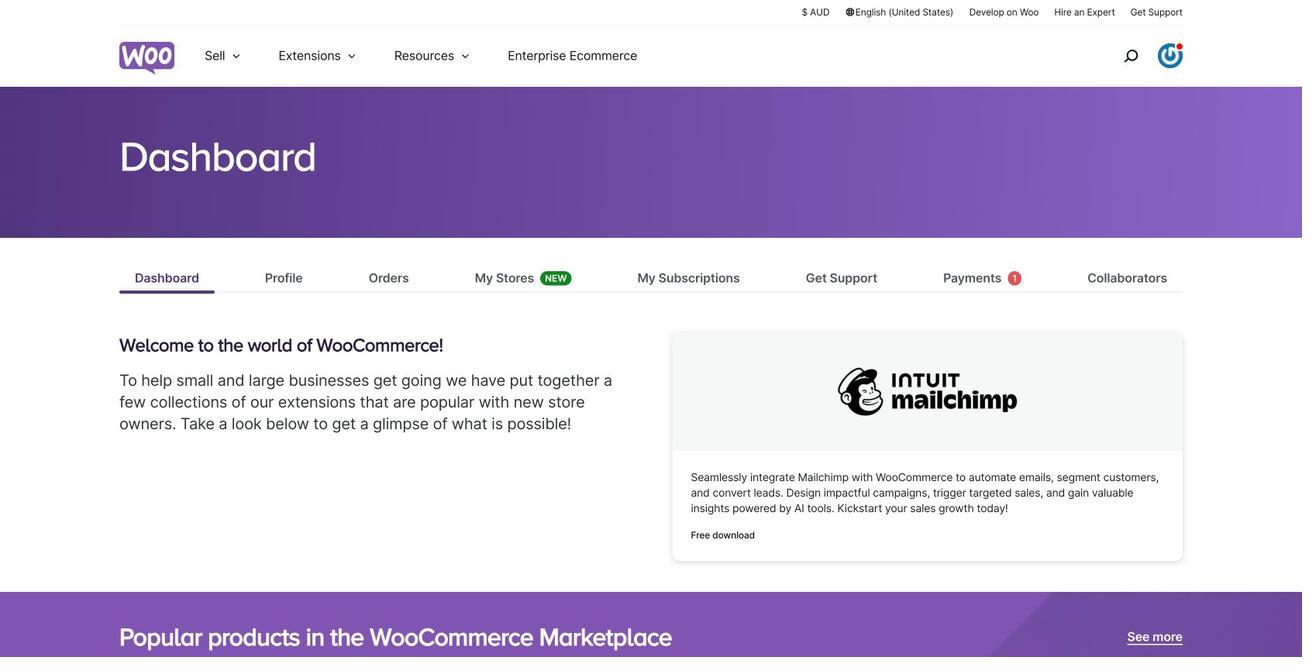 Task type: locate. For each thing, give the bounding box(es) containing it.
service navigation menu element
[[1091, 31, 1183, 81]]



Task type: describe. For each thing, give the bounding box(es) containing it.
search image
[[1119, 43, 1143, 68]]

open account menu image
[[1158, 43, 1183, 68]]



Task type: vqa. For each thing, say whether or not it's contained in the screenshot.
middle CMYK:
no



